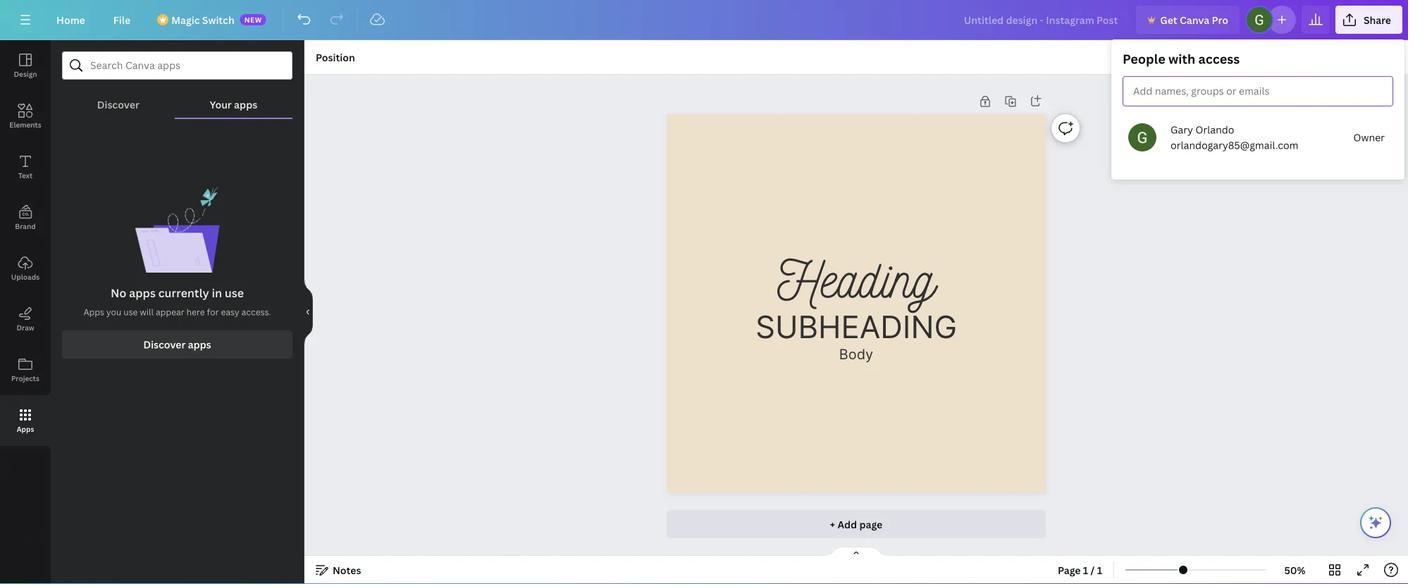 Task type: vqa. For each thing, say whether or not it's contained in the screenshot.
Temp. inside Blue and Yellow Minimalist Resume Resume by Nyil Temp.
no



Task type: describe. For each thing, give the bounding box(es) containing it.
file button
[[102, 6, 142, 34]]

+ add page button
[[667, 511, 1046, 539]]

get
[[1161, 13, 1178, 26]]

discover for discover
[[97, 98, 140, 111]]

magic switch
[[171, 13, 235, 26]]

draw
[[17, 323, 34, 332]]

body
[[840, 346, 874, 363]]

50%
[[1285, 564, 1306, 577]]

discover for discover apps
[[143, 338, 186, 352]]

here
[[187, 306, 205, 318]]

gary
[[1171, 123, 1194, 136]]

apps for your
[[234, 98, 258, 111]]

page
[[860, 518, 883, 531]]

hide image
[[304, 279, 313, 346]]

0 vertical spatial use
[[225, 286, 244, 301]]

projects
[[11, 374, 39, 383]]

canva assistant image
[[1368, 515, 1385, 532]]

gary orlando orlandogary85@gmail.com
[[1171, 123, 1299, 152]]

with
[[1169, 50, 1196, 68]]

1 1 from the left
[[1084, 564, 1089, 577]]

owner
[[1354, 131, 1386, 144]]

orlandogary85@gmail.com
[[1171, 139, 1299, 152]]

people with access
[[1123, 50, 1241, 68]]

people with access group
[[1112, 39, 1405, 180]]

text
[[18, 171, 33, 180]]

you
[[106, 306, 121, 318]]

position button
[[310, 46, 361, 68]]

design
[[14, 69, 37, 79]]

side panel tab list
[[0, 40, 51, 446]]

access
[[1199, 50, 1241, 68]]

apps for discover
[[188, 338, 211, 352]]

notes button
[[310, 559, 367, 582]]

elements
[[9, 120, 41, 129]]

text button
[[0, 142, 51, 193]]

notes
[[333, 564, 361, 577]]

heading subheading body
[[756, 245, 958, 363]]

access.
[[242, 306, 271, 318]]

currently
[[158, 286, 209, 301]]

draw button
[[0, 294, 51, 345]]

Add names, groups or emails text field
[[1130, 82, 1275, 102]]

pro
[[1213, 13, 1229, 26]]

discover apps button
[[62, 331, 293, 359]]

page 1 / 1
[[1058, 564, 1103, 577]]

add
[[838, 518, 858, 531]]

in
[[212, 286, 222, 301]]

/
[[1091, 564, 1095, 577]]

your apps
[[210, 98, 258, 111]]

empty folder image displayed when there are no installed apps image
[[135, 187, 220, 273]]



Task type: locate. For each thing, give the bounding box(es) containing it.
apps right your
[[234, 98, 258, 111]]

1 vertical spatial use
[[124, 306, 138, 318]]

0 vertical spatial apps
[[234, 98, 258, 111]]

apps for no
[[129, 286, 156, 301]]

1 vertical spatial apps
[[129, 286, 156, 301]]

heading
[[778, 245, 936, 309]]

use right 'in'
[[225, 286, 244, 301]]

uploads
[[11, 272, 40, 282]]

discover
[[97, 98, 140, 111], [143, 338, 186, 352]]

2 vertical spatial apps
[[188, 338, 211, 352]]

1 horizontal spatial discover
[[143, 338, 186, 352]]

apps
[[84, 306, 104, 318], [17, 425, 34, 434]]

canva
[[1180, 13, 1210, 26]]

1 horizontal spatial 1
[[1098, 564, 1103, 577]]

brand
[[15, 221, 36, 231]]

apps inside button
[[188, 338, 211, 352]]

switch
[[202, 13, 235, 26]]

for
[[207, 306, 219, 318]]

home link
[[45, 6, 96, 34]]

0 horizontal spatial use
[[124, 306, 138, 318]]

your apps button
[[175, 80, 293, 118]]

position
[[316, 50, 355, 64]]

apps
[[234, 98, 258, 111], [129, 286, 156, 301], [188, 338, 211, 352]]

Design title text field
[[953, 6, 1131, 34]]

get canva pro
[[1161, 13, 1229, 26]]

projects button
[[0, 345, 51, 396]]

no apps currently in use apps you use will appear here for easy access.
[[84, 286, 271, 318]]

elements button
[[0, 91, 51, 142]]

0 horizontal spatial discover
[[97, 98, 140, 111]]

Search Canva apps search field
[[90, 52, 264, 79]]

50% button
[[1273, 559, 1319, 582]]

apps up will
[[129, 286, 156, 301]]

people
[[1123, 50, 1166, 68]]

subheading
[[756, 309, 958, 346]]

2 1 from the left
[[1098, 564, 1103, 577]]

0 horizontal spatial apps
[[17, 425, 34, 434]]

apps inside no apps currently in use apps you use will appear here for easy access.
[[84, 306, 104, 318]]

1 horizontal spatial apps
[[84, 306, 104, 318]]

uploads button
[[0, 243, 51, 294]]

easy
[[221, 306, 240, 318]]

apps inside "button"
[[234, 98, 258, 111]]

brand button
[[0, 193, 51, 243]]

0 horizontal spatial 1
[[1084, 564, 1089, 577]]

1
[[1084, 564, 1089, 577], [1098, 564, 1103, 577]]

use left will
[[124, 306, 138, 318]]

appear
[[156, 306, 185, 318]]

your
[[210, 98, 232, 111]]

apps inside button
[[17, 425, 34, 434]]

no
[[111, 286, 126, 301]]

0 vertical spatial discover
[[97, 98, 140, 111]]

orlando
[[1196, 123, 1235, 136]]

will
[[140, 306, 154, 318]]

apps button
[[0, 396, 51, 446]]

design button
[[0, 40, 51, 91]]

1 horizontal spatial use
[[225, 286, 244, 301]]

discover apps
[[143, 338, 211, 352]]

get canva pro button
[[1137, 6, 1240, 34]]

1 horizontal spatial apps
[[188, 338, 211, 352]]

1 left /
[[1084, 564, 1089, 577]]

apps inside no apps currently in use apps you use will appear here for easy access.
[[129, 286, 156, 301]]

apps down 'projects'
[[17, 425, 34, 434]]

home
[[56, 13, 85, 26]]

0 horizontal spatial apps
[[129, 286, 156, 301]]

1 right /
[[1098, 564, 1103, 577]]

share button
[[1336, 6, 1403, 34]]

1 vertical spatial discover
[[143, 338, 186, 352]]

1 vertical spatial apps
[[17, 425, 34, 434]]

discover button
[[62, 80, 175, 118]]

share
[[1364, 13, 1392, 26]]

magic
[[171, 13, 200, 26]]

0 vertical spatial apps
[[84, 306, 104, 318]]

file
[[113, 13, 131, 26]]

main menu bar
[[0, 0, 1409, 40]]

use
[[225, 286, 244, 301], [124, 306, 138, 318]]

apps left you
[[84, 306, 104, 318]]

2 horizontal spatial apps
[[234, 98, 258, 111]]

+ add page
[[831, 518, 883, 531]]

new
[[244, 15, 262, 24]]

apps down here
[[188, 338, 211, 352]]

page
[[1058, 564, 1081, 577]]

show pages image
[[823, 547, 891, 558]]

+
[[831, 518, 836, 531]]



